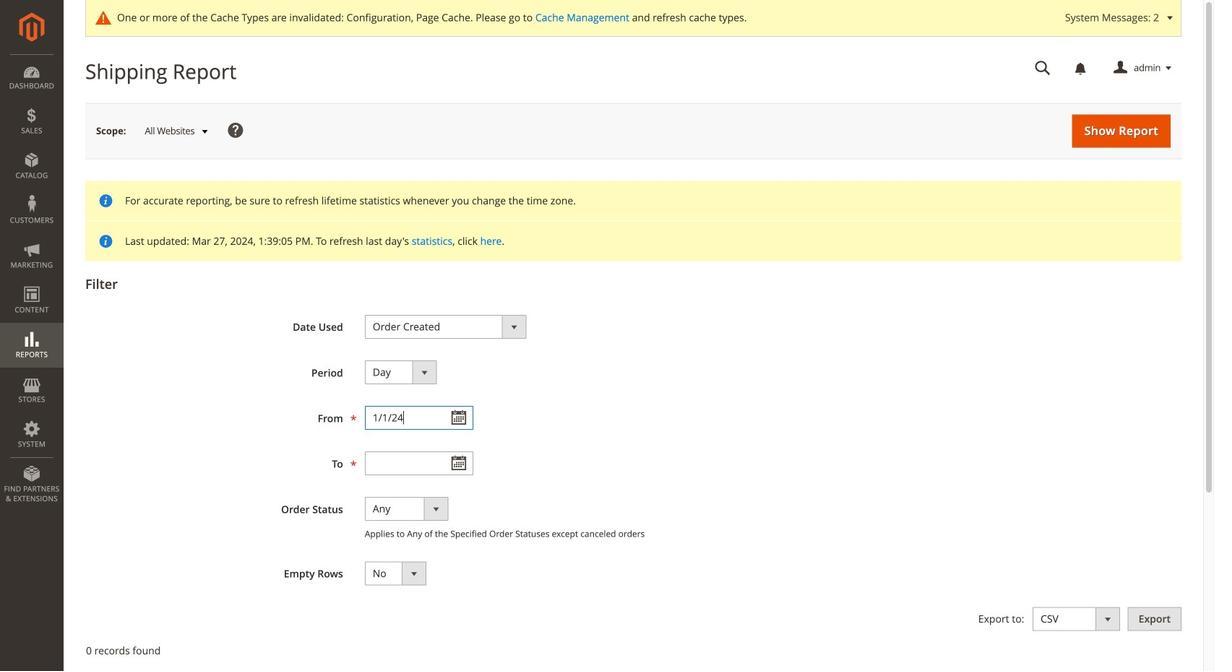 Task type: locate. For each thing, give the bounding box(es) containing it.
magento admin panel image
[[19, 12, 44, 42]]

menu bar
[[0, 54, 64, 511]]

None text field
[[1025, 56, 1061, 81], [365, 452, 473, 476], [1025, 56, 1061, 81], [365, 452, 473, 476]]

None text field
[[365, 406, 473, 430]]



